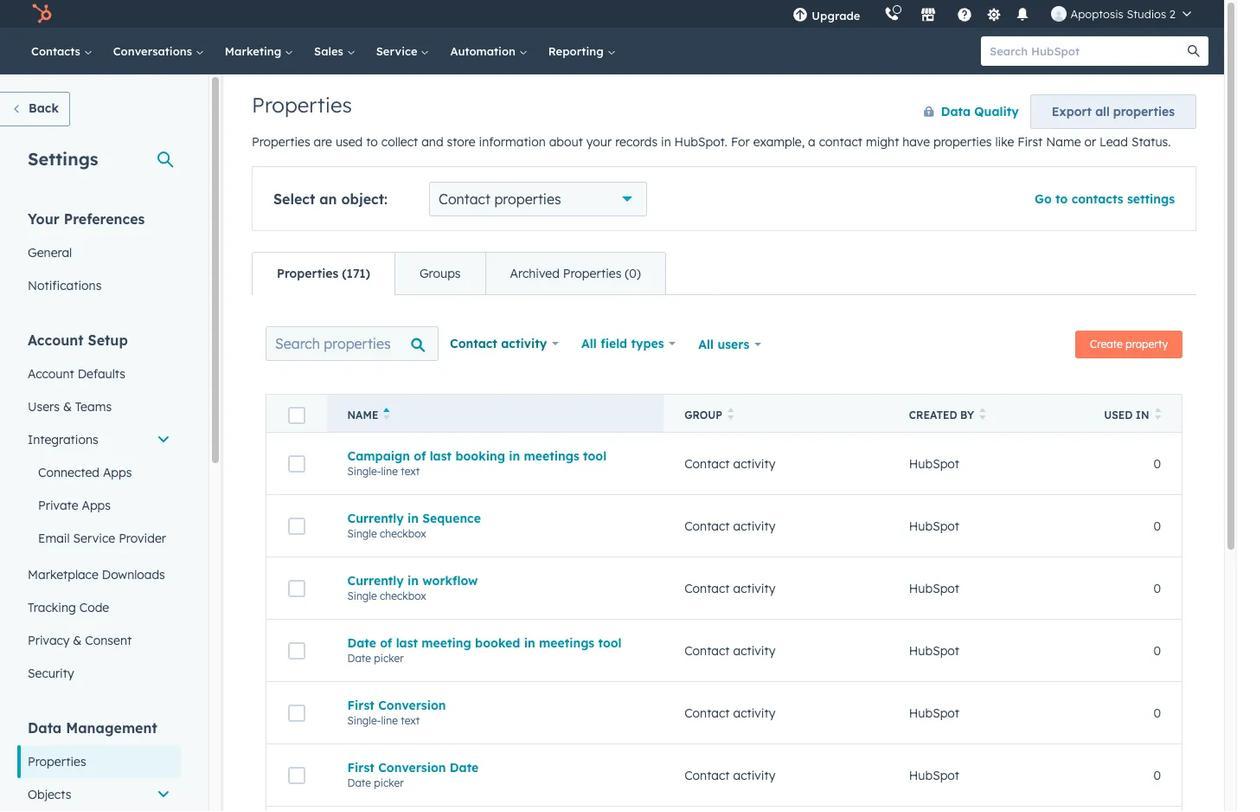 Task type: vqa. For each thing, say whether or not it's contained in the screenshot.
Help icon
yes



Task type: describe. For each thing, give the bounding box(es) containing it.
tool inside "campaign of last booking in meetings tool single-line text"
[[583, 448, 607, 464]]

private apps link
[[17, 489, 181, 522]]

data for data management
[[28, 719, 62, 737]]

reporting
[[549, 44, 607, 58]]

properties link
[[17, 745, 181, 778]]

(0)
[[625, 266, 641, 281]]

ascending sort. press to sort descending. image
[[384, 408, 390, 420]]

users & teams link
[[17, 390, 181, 423]]

tab panel containing contact activity
[[252, 294, 1197, 811]]

defaults
[[78, 366, 125, 382]]

your
[[28, 210, 60, 228]]

collect
[[382, 134, 418, 150]]

hubspot for campaign of last booking in meetings tool
[[910, 456, 960, 471]]

general link
[[17, 236, 181, 269]]

workflow
[[423, 573, 478, 588]]

last for booking
[[430, 448, 452, 464]]

campaign
[[348, 448, 410, 464]]

date of last meeting booked in meetings tool button
[[348, 635, 643, 651]]

contact activity for date of last meeting booked in meetings tool
[[685, 643, 776, 658]]

line inside "campaign of last booking in meetings tool single-line text"
[[381, 464, 398, 477]]

activity for currently in workflow
[[734, 580, 776, 596]]

tara schultz image
[[1052, 6, 1068, 22]]

picker inside first conversion date date picker
[[374, 776, 404, 789]]

0 vertical spatial first
[[1018, 134, 1043, 150]]

conversion for single-
[[378, 697, 446, 713]]

date down currently in workflow single checkbox
[[348, 635, 377, 651]]

& for privacy
[[73, 633, 82, 648]]

service inside account setup element
[[73, 531, 115, 546]]

properties left are
[[252, 134, 310, 150]]

object:
[[341, 190, 388, 208]]

contact for campaign of last booking in meetings tool
[[685, 456, 730, 471]]

1 horizontal spatial name
[[1047, 134, 1082, 150]]

or
[[1085, 134, 1097, 150]]

privacy
[[28, 633, 70, 648]]

email
[[38, 531, 70, 546]]

property
[[1126, 338, 1169, 351]]

teams
[[75, 399, 112, 415]]

0 for first conversion
[[1154, 705, 1162, 721]]

help button
[[951, 0, 980, 28]]

upgrade
[[812, 9, 861, 23]]

notifications
[[28, 278, 102, 293]]

meetings inside "campaign of last booking in meetings tool single-line text"
[[524, 448, 580, 464]]

export all properties
[[1053, 104, 1176, 119]]

private
[[38, 498, 78, 513]]

go to contacts settings button
[[1035, 191, 1176, 207]]

in right records
[[661, 134, 671, 150]]

notifications image
[[1016, 8, 1031, 23]]

first conversion single-line text
[[348, 697, 446, 727]]

booking
[[456, 448, 506, 464]]

email service provider link
[[17, 522, 181, 555]]

contact activity button
[[439, 326, 571, 361]]

types
[[631, 336, 664, 351]]

1 vertical spatial to
[[1056, 191, 1069, 207]]

back link
[[0, 92, 70, 126]]

Search search field
[[266, 326, 439, 361]]

text inside first conversion single-line text
[[401, 714, 420, 727]]

your preferences element
[[17, 209, 181, 302]]

data quality button
[[906, 94, 1020, 129]]

for
[[731, 134, 750, 150]]

hubspot for currently in sequence
[[910, 518, 960, 534]]

settings image
[[987, 7, 1002, 23]]

currently for currently in workflow
[[348, 573, 404, 588]]

press to sort. image
[[728, 408, 734, 420]]

contact properties button
[[429, 182, 648, 216]]

contact for currently in sequence
[[685, 518, 730, 534]]

hubspot for first conversion
[[910, 705, 960, 721]]

email service provider
[[38, 531, 166, 546]]

privacy & consent link
[[17, 624, 181, 657]]

currently in sequence button
[[348, 510, 643, 526]]

1 horizontal spatial service
[[376, 44, 421, 58]]

security
[[28, 666, 74, 681]]

2
[[1170, 7, 1176, 21]]

contact activity for campaign of last booking in meetings tool
[[685, 456, 776, 471]]

archived properties (0)
[[510, 266, 641, 281]]

activity inside 'popup button'
[[501, 336, 547, 351]]

0 for date of last meeting booked in meetings tool
[[1154, 643, 1162, 658]]

press to sort. image for used in
[[1155, 408, 1162, 420]]

sales
[[314, 44, 347, 58]]

settings link
[[984, 5, 1005, 23]]

security link
[[17, 657, 181, 690]]

of for campaign
[[414, 448, 426, 464]]

booked
[[475, 635, 521, 651]]

automation
[[451, 44, 519, 58]]

are
[[314, 134, 332, 150]]

tool inside date of last meeting booked in meetings tool date picker
[[599, 635, 622, 651]]

in inside date of last meeting booked in meetings tool date picker
[[524, 635, 536, 651]]

settings
[[28, 148, 98, 170]]

hubspot.
[[675, 134, 728, 150]]

menu containing apoptosis studios 2
[[781, 0, 1204, 28]]

activity for first conversion
[[734, 705, 776, 721]]

currently in sequence single checkbox
[[348, 510, 481, 540]]

an
[[320, 190, 337, 208]]

general
[[28, 245, 72, 261]]

code
[[79, 600, 109, 615]]

used in
[[1105, 409, 1150, 422]]

data for data quality
[[942, 104, 971, 119]]

in
[[1136, 409, 1150, 422]]

marketing link
[[215, 28, 304, 74]]

management
[[66, 719, 157, 737]]

conversations
[[113, 44, 195, 58]]

contact for first conversion date
[[685, 767, 730, 783]]

archived properties (0) link
[[485, 253, 666, 294]]

help image
[[958, 8, 973, 23]]

currently for currently in sequence
[[348, 510, 404, 526]]

marketplace downloads link
[[17, 558, 181, 591]]

search button
[[1180, 36, 1209, 66]]

apoptosis studios 2 button
[[1042, 0, 1202, 28]]

all field types
[[582, 336, 664, 351]]

first conversion button
[[348, 697, 643, 713]]

create
[[1091, 338, 1123, 351]]

service link
[[366, 28, 440, 74]]

all
[[1096, 104, 1110, 119]]

contact activity for first conversion
[[685, 705, 776, 721]]

select
[[274, 190, 315, 208]]

account for account setup
[[28, 332, 84, 349]]

currently in workflow button
[[348, 573, 643, 588]]

in inside the currently in sequence single checkbox
[[408, 510, 419, 526]]

groups
[[420, 266, 461, 281]]

properties up are
[[252, 92, 352, 118]]

privacy & consent
[[28, 633, 132, 648]]

marketing
[[225, 44, 285, 58]]

properties inside button
[[1114, 104, 1176, 119]]

contact inside contact activity 'popup button'
[[450, 336, 498, 351]]

1 vertical spatial properties
[[934, 134, 993, 150]]

0 for first conversion date
[[1154, 767, 1162, 783]]

settings
[[1128, 191, 1176, 207]]

hubspot for first conversion date
[[910, 767, 960, 783]]

0 for campaign of last booking in meetings tool
[[1154, 456, 1162, 471]]

contact for date of last meeting booked in meetings tool
[[685, 643, 730, 658]]

apoptosis studios 2
[[1071, 7, 1176, 21]]

go to contacts settings
[[1035, 191, 1176, 207]]

first for first conversion date
[[348, 760, 375, 775]]

press to sort. element for used in
[[1155, 408, 1162, 422]]

about
[[549, 134, 583, 150]]

all for all users
[[699, 337, 714, 352]]

users
[[718, 337, 750, 352]]

back
[[29, 100, 59, 116]]

marketplaces button
[[911, 0, 947, 28]]



Task type: locate. For each thing, give the bounding box(es) containing it.
all
[[582, 336, 597, 351], [699, 337, 714, 352]]

1 picker from the top
[[374, 651, 404, 664]]

single- inside first conversion single-line text
[[348, 714, 381, 727]]

1 account from the top
[[28, 332, 84, 349]]

first for first conversion
[[348, 697, 375, 713]]

press to sort. element
[[728, 408, 734, 422], [980, 408, 986, 422], [1155, 408, 1162, 422]]

in right booking
[[509, 448, 520, 464]]

Search HubSpot search field
[[982, 36, 1194, 66]]

properties
[[1114, 104, 1176, 119], [934, 134, 993, 150], [495, 190, 562, 208]]

1 vertical spatial data
[[28, 719, 62, 737]]

campaign of last booking in meetings tool single-line text
[[348, 448, 607, 477]]

conversion inside first conversion date date picker
[[378, 760, 446, 775]]

properties down information
[[495, 190, 562, 208]]

3 press to sort. element from the left
[[1155, 408, 1162, 422]]

service down private apps link
[[73, 531, 115, 546]]

1 vertical spatial &
[[73, 633, 82, 648]]

checkbox for sequence
[[380, 527, 426, 540]]

of left meeting
[[380, 635, 392, 651]]

meeting
[[422, 635, 472, 651]]

2 account from the top
[[28, 366, 74, 382]]

in right booked
[[524, 635, 536, 651]]

in inside "campaign of last booking in meetings tool single-line text"
[[509, 448, 520, 464]]

0 horizontal spatial data
[[28, 719, 62, 737]]

picker up first conversion single-line text
[[374, 651, 404, 664]]

first
[[1018, 134, 1043, 150], [348, 697, 375, 713], [348, 760, 375, 775]]

1 vertical spatial text
[[401, 714, 420, 727]]

menu item
[[873, 0, 876, 28]]

properties up objects
[[28, 754, 86, 770]]

& for users
[[63, 399, 72, 415]]

1 horizontal spatial all
[[699, 337, 714, 352]]

1 single- from the top
[[348, 464, 381, 477]]

search image
[[1189, 45, 1201, 57]]

0 vertical spatial conversion
[[378, 697, 446, 713]]

account up users
[[28, 366, 74, 382]]

checkbox inside currently in workflow single checkbox
[[380, 589, 426, 602]]

1 vertical spatial tool
[[599, 635, 622, 651]]

created by button
[[889, 394, 1079, 432]]

1 horizontal spatial properties
[[934, 134, 993, 150]]

0 horizontal spatial to
[[366, 134, 378, 150]]

all inside all field types popup button
[[582, 336, 597, 351]]

1 vertical spatial service
[[73, 531, 115, 546]]

press to sort. element right by
[[980, 408, 986, 422]]

4 0 from the top
[[1154, 643, 1162, 658]]

conversations link
[[103, 28, 215, 74]]

press to sort. element for group
[[728, 408, 734, 422]]

select an object:
[[274, 190, 388, 208]]

0 vertical spatial checkbox
[[380, 527, 426, 540]]

ascending sort. press to sort descending. element
[[384, 408, 390, 422]]

in left the sequence
[[408, 510, 419, 526]]

press to sort. element inside created by button
[[980, 408, 986, 422]]

0 horizontal spatial &
[[63, 399, 72, 415]]

hubspot for date of last meeting booked in meetings tool
[[910, 643, 960, 658]]

2 hubspot from the top
[[910, 518, 960, 534]]

go
[[1035, 191, 1052, 207]]

store
[[447, 134, 476, 150]]

currently inside currently in workflow single checkbox
[[348, 573, 404, 588]]

properties left (171)
[[277, 266, 339, 281]]

used in button
[[1079, 394, 1183, 432]]

checkbox
[[380, 527, 426, 540], [380, 589, 426, 602]]

meetings down name button
[[524, 448, 580, 464]]

in inside currently in workflow single checkbox
[[408, 573, 419, 588]]

activity for campaign of last booking in meetings tool
[[734, 456, 776, 471]]

all users
[[699, 337, 750, 352]]

service right sales link
[[376, 44, 421, 58]]

picker down first conversion single-line text
[[374, 776, 404, 789]]

all left field
[[582, 336, 597, 351]]

& right privacy
[[73, 633, 82, 648]]

1 vertical spatial account
[[28, 366, 74, 382]]

quality
[[975, 104, 1020, 119]]

hubspot image
[[31, 3, 52, 24]]

0 vertical spatial single-
[[348, 464, 381, 477]]

0 horizontal spatial all
[[582, 336, 597, 351]]

first inside first conversion single-line text
[[348, 697, 375, 713]]

apps inside the connected apps link
[[103, 465, 132, 480]]

account defaults link
[[17, 358, 181, 390]]

press to sort. element for created by
[[980, 408, 986, 422]]

might
[[866, 134, 900, 150]]

currently in workflow single checkbox
[[348, 573, 478, 602]]

press to sort. image
[[980, 408, 986, 420], [1155, 408, 1162, 420]]

data down security
[[28, 719, 62, 737]]

activity for currently in sequence
[[734, 518, 776, 534]]

activity for first conversion date
[[734, 767, 776, 783]]

contact activity inside 'popup button'
[[450, 336, 547, 351]]

1 horizontal spatial data
[[942, 104, 971, 119]]

marketplace
[[28, 567, 99, 583]]

contact properties
[[439, 190, 562, 208]]

sequence
[[423, 510, 481, 526]]

2 horizontal spatial properties
[[1114, 104, 1176, 119]]

1 press to sort. element from the left
[[728, 408, 734, 422]]

properties up status.
[[1114, 104, 1176, 119]]

single for currently in sequence
[[348, 527, 377, 540]]

1 vertical spatial last
[[396, 635, 418, 651]]

5 hubspot from the top
[[910, 705, 960, 721]]

press to sort. image right in
[[1155, 408, 1162, 420]]

1 vertical spatial conversion
[[378, 760, 446, 775]]

first conversion date button
[[348, 760, 643, 775]]

archived
[[510, 266, 560, 281]]

2 vertical spatial properties
[[495, 190, 562, 208]]

5 0 from the top
[[1154, 705, 1162, 721]]

activity for date of last meeting booked in meetings tool
[[734, 643, 776, 658]]

1 vertical spatial checkbox
[[380, 589, 426, 602]]

6 hubspot from the top
[[910, 767, 960, 783]]

0
[[1154, 456, 1162, 471], [1154, 518, 1162, 534], [1154, 580, 1162, 596], [1154, 643, 1162, 658], [1154, 705, 1162, 721], [1154, 767, 1162, 783]]

tab list
[[252, 252, 666, 295]]

export
[[1053, 104, 1092, 119]]

& right users
[[63, 399, 72, 415]]

text inside "campaign of last booking in meetings tool single-line text"
[[401, 464, 420, 477]]

contact activity for currently in sequence
[[685, 518, 776, 534]]

single- up first conversion date date picker
[[348, 714, 381, 727]]

upgrade image
[[793, 8, 809, 23]]

of right 'campaign'
[[414, 448, 426, 464]]

account up account defaults
[[28, 332, 84, 349]]

1 vertical spatial line
[[381, 714, 398, 727]]

0 horizontal spatial press to sort. element
[[728, 408, 734, 422]]

1 vertical spatial single
[[348, 589, 377, 602]]

0 vertical spatial apps
[[103, 465, 132, 480]]

date up first conversion single-line text
[[348, 651, 371, 664]]

conversion for date
[[378, 760, 446, 775]]

objects button
[[17, 778, 181, 811]]

press to sort. element inside used in button
[[1155, 408, 1162, 422]]

properties down data quality button
[[934, 134, 993, 150]]

campaign of last booking in meetings tool button
[[348, 448, 643, 464]]

meetings right booked
[[539, 635, 595, 651]]

last left meeting
[[396, 635, 418, 651]]

press to sort. element right group
[[728, 408, 734, 422]]

2 text from the top
[[401, 714, 420, 727]]

0 vertical spatial line
[[381, 464, 398, 477]]

properties are used to collect and store information about your records in hubspot. for example, a contact might have properties like first name or lead status.
[[252, 134, 1172, 150]]

1 horizontal spatial to
[[1056, 191, 1069, 207]]

2 press to sort. image from the left
[[1155, 408, 1162, 420]]

2 picker from the top
[[374, 776, 404, 789]]

conversion inside first conversion single-line text
[[378, 697, 446, 713]]

menu
[[781, 0, 1204, 28]]

1 vertical spatial meetings
[[539, 635, 595, 651]]

name left ascending sort. press to sort descending. element
[[348, 409, 379, 422]]

first conversion date date picker
[[348, 760, 479, 789]]

like
[[996, 134, 1015, 150]]

currently down 'campaign'
[[348, 510, 404, 526]]

press to sort. image inside used in button
[[1155, 408, 1162, 420]]

single- inside "campaign of last booking in meetings tool single-line text"
[[348, 464, 381, 477]]

0 vertical spatial account
[[28, 332, 84, 349]]

6 0 from the top
[[1154, 767, 1162, 783]]

2 currently from the top
[[348, 573, 404, 588]]

1 hubspot from the top
[[910, 456, 960, 471]]

tracking code link
[[17, 591, 181, 624]]

name left the or
[[1047, 134, 1082, 150]]

all for all field types
[[582, 336, 597, 351]]

0 for currently in sequence
[[1154, 518, 1162, 534]]

marketplace downloads
[[28, 567, 165, 583]]

created by
[[910, 409, 975, 422]]

objects
[[28, 787, 71, 802]]

last inside "campaign of last booking in meetings tool single-line text"
[[430, 448, 452, 464]]

1 horizontal spatial press to sort. image
[[1155, 408, 1162, 420]]

1 vertical spatial apps
[[82, 498, 111, 513]]

contact activity for currently in workflow
[[685, 580, 776, 596]]

3 hubspot from the top
[[910, 580, 960, 596]]

to right used
[[366, 134, 378, 150]]

0 horizontal spatial press to sort. image
[[980, 408, 986, 420]]

apps for private apps
[[82, 498, 111, 513]]

first inside first conversion date date picker
[[348, 760, 375, 775]]

provider
[[119, 531, 166, 546]]

setup
[[88, 332, 128, 349]]

have
[[903, 134, 931, 150]]

reporting link
[[538, 28, 626, 74]]

currently
[[348, 510, 404, 526], [348, 573, 404, 588]]

preferences
[[64, 210, 145, 228]]

notifications button
[[1009, 0, 1038, 28]]

tracking code
[[28, 600, 109, 615]]

service
[[376, 44, 421, 58], [73, 531, 115, 546]]

tab list containing properties (171)
[[252, 252, 666, 295]]

single inside the currently in sequence single checkbox
[[348, 527, 377, 540]]

users
[[28, 399, 60, 415]]

0 vertical spatial to
[[366, 134, 378, 150]]

1 horizontal spatial &
[[73, 633, 82, 648]]

text up first conversion date date picker
[[401, 714, 420, 727]]

1 conversion from the top
[[378, 697, 446, 713]]

users & teams
[[28, 399, 112, 415]]

currently inside the currently in sequence single checkbox
[[348, 510, 404, 526]]

2 press to sort. element from the left
[[980, 408, 986, 422]]

calling icon image
[[885, 7, 901, 23]]

line down 'campaign'
[[381, 464, 398, 477]]

1 press to sort. image from the left
[[980, 408, 986, 420]]

checkbox inside the currently in sequence single checkbox
[[380, 527, 426, 540]]

(171)
[[342, 266, 370, 281]]

single- down 'campaign'
[[348, 464, 381, 477]]

of inside date of last meeting booked in meetings tool date picker
[[380, 635, 392, 651]]

data management element
[[17, 718, 181, 811]]

checkbox down the sequence
[[380, 527, 426, 540]]

data
[[942, 104, 971, 119], [28, 719, 62, 737]]

2 vertical spatial first
[[348, 760, 375, 775]]

hubspot link
[[21, 3, 65, 24]]

used
[[1105, 409, 1133, 422]]

marketplaces image
[[921, 8, 937, 23]]

your
[[587, 134, 612, 150]]

sales link
[[304, 28, 366, 74]]

single for currently in workflow
[[348, 589, 377, 602]]

apps up 'email service provider' link in the bottom of the page
[[82, 498, 111, 513]]

group
[[685, 409, 723, 422]]

4 hubspot from the top
[[910, 643, 960, 658]]

conversion up first conversion date date picker
[[378, 697, 446, 713]]

of for date
[[380, 635, 392, 651]]

of inside "campaign of last booking in meetings tool single-line text"
[[414, 448, 426, 464]]

press to sort. image for created by
[[980, 408, 986, 420]]

to right go
[[1056, 191, 1069, 207]]

2 horizontal spatial press to sort. element
[[1155, 408, 1162, 422]]

integrations button
[[17, 423, 181, 456]]

date down first conversion button
[[450, 760, 479, 775]]

0 vertical spatial tool
[[583, 448, 607, 464]]

0 vertical spatial picker
[[374, 651, 404, 664]]

1 line from the top
[[381, 464, 398, 477]]

connected apps link
[[17, 456, 181, 489]]

0 vertical spatial currently
[[348, 510, 404, 526]]

2 single- from the top
[[348, 714, 381, 727]]

press to sort. image inside created by button
[[980, 408, 986, 420]]

all inside all users popup button
[[699, 337, 714, 352]]

1 checkbox from the top
[[380, 527, 426, 540]]

single inside currently in workflow single checkbox
[[348, 589, 377, 602]]

1 currently from the top
[[348, 510, 404, 526]]

conversion
[[378, 697, 446, 713], [378, 760, 446, 775]]

contacts
[[1072, 191, 1124, 207]]

checkbox for workflow
[[380, 589, 426, 602]]

create property button
[[1076, 331, 1183, 358]]

last inside date of last meeting booked in meetings tool date picker
[[396, 635, 418, 651]]

and
[[422, 134, 444, 150]]

2 conversion from the top
[[378, 760, 446, 775]]

0 vertical spatial data
[[942, 104, 971, 119]]

0 for currently in workflow
[[1154, 580, 1162, 596]]

in left workflow
[[408, 573, 419, 588]]

meetings inside date of last meeting booked in meetings tool date picker
[[539, 635, 595, 651]]

0 vertical spatial single
[[348, 527, 377, 540]]

groups link
[[395, 253, 485, 294]]

properties left (0) on the top right of the page
[[563, 266, 622, 281]]

last left booking
[[430, 448, 452, 464]]

apps inside private apps link
[[82, 498, 111, 513]]

0 vertical spatial meetings
[[524, 448, 580, 464]]

&
[[63, 399, 72, 415], [73, 633, 82, 648]]

1 0 from the top
[[1154, 456, 1162, 471]]

1 vertical spatial of
[[380, 635, 392, 651]]

account setup element
[[17, 331, 181, 690]]

field
[[601, 336, 628, 351]]

0 vertical spatial name
[[1047, 134, 1082, 150]]

properties (171) link
[[253, 253, 395, 294]]

contact inside contact properties popup button
[[439, 190, 491, 208]]

tracking
[[28, 600, 76, 615]]

studios
[[1127, 7, 1167, 21]]

date of last meeting booked in meetings tool date picker
[[348, 635, 622, 664]]

0 vertical spatial of
[[414, 448, 426, 464]]

account for account defaults
[[28, 366, 74, 382]]

1 vertical spatial picker
[[374, 776, 404, 789]]

line up first conversion date date picker
[[381, 714, 398, 727]]

2 single from the top
[[348, 589, 377, 602]]

name button
[[327, 394, 664, 432]]

properties inside popup button
[[495, 190, 562, 208]]

0 horizontal spatial of
[[380, 635, 392, 651]]

0 vertical spatial properties
[[1114, 104, 1176, 119]]

1 vertical spatial single-
[[348, 714, 381, 727]]

export all properties button
[[1031, 94, 1197, 129]]

group button
[[664, 394, 889, 432]]

account defaults
[[28, 366, 125, 382]]

conversion down first conversion single-line text
[[378, 760, 446, 775]]

contact for first conversion
[[685, 705, 730, 721]]

text down 'campaign'
[[401, 464, 420, 477]]

2 0 from the top
[[1154, 518, 1162, 534]]

all left "users"
[[699, 337, 714, 352]]

2 checkbox from the top
[[380, 589, 426, 602]]

properties inside data management element
[[28, 754, 86, 770]]

consent
[[85, 633, 132, 648]]

tab panel
[[252, 294, 1197, 811]]

apps up private apps link
[[103, 465, 132, 480]]

hubspot for currently in workflow
[[910, 580, 960, 596]]

line inside first conversion single-line text
[[381, 714, 398, 727]]

all field types button
[[571, 326, 688, 361]]

apoptosis
[[1071, 7, 1124, 21]]

contact activity for first conversion date
[[685, 767, 776, 783]]

2 line from the top
[[381, 714, 398, 727]]

data left quality
[[942, 104, 971, 119]]

1 text from the top
[[401, 464, 420, 477]]

apps for connected apps
[[103, 465, 132, 480]]

your preferences
[[28, 210, 145, 228]]

1 vertical spatial first
[[348, 697, 375, 713]]

press to sort. element inside group button
[[728, 408, 734, 422]]

properties (171)
[[277, 266, 370, 281]]

1 single from the top
[[348, 527, 377, 540]]

1 horizontal spatial press to sort. element
[[980, 408, 986, 422]]

0 horizontal spatial name
[[348, 409, 379, 422]]

press to sort. image right by
[[980, 408, 986, 420]]

press to sort. element right in
[[1155, 408, 1162, 422]]

currently down the currently in sequence single checkbox
[[348, 573, 404, 588]]

0 vertical spatial last
[[430, 448, 452, 464]]

3 0 from the top
[[1154, 580, 1162, 596]]

contact for currently in workflow
[[685, 580, 730, 596]]

1 horizontal spatial last
[[430, 448, 452, 464]]

data inside button
[[942, 104, 971, 119]]

last for meeting
[[396, 635, 418, 651]]

0 horizontal spatial last
[[396, 635, 418, 651]]

0 horizontal spatial service
[[73, 531, 115, 546]]

picker inside date of last meeting booked in meetings tool date picker
[[374, 651, 404, 664]]

0 vertical spatial service
[[376, 44, 421, 58]]

0 vertical spatial text
[[401, 464, 420, 477]]

1 vertical spatial name
[[348, 409, 379, 422]]

status.
[[1132, 134, 1172, 150]]

date down first conversion single-line text
[[348, 776, 371, 789]]

name inside name button
[[348, 409, 379, 422]]

account setup
[[28, 332, 128, 349]]

1 vertical spatial currently
[[348, 573, 404, 588]]

checkbox down workflow
[[380, 589, 426, 602]]

0 horizontal spatial properties
[[495, 190, 562, 208]]

0 vertical spatial &
[[63, 399, 72, 415]]

1 horizontal spatial of
[[414, 448, 426, 464]]



